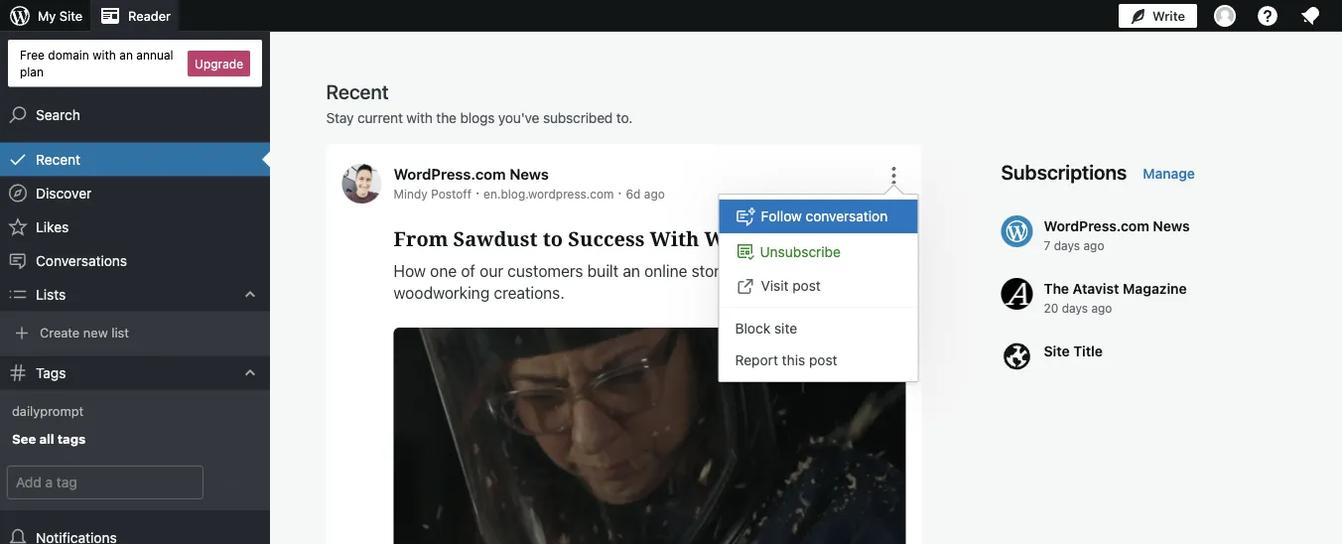 Task type: vqa. For each thing, say whether or not it's contained in the screenshot.
bottom recent
yes



Task type: describe. For each thing, give the bounding box(es) containing it.
plan
[[20, 64, 44, 78]]

write
[[1153, 8, 1186, 23]]

wordpress.com for ·
[[394, 165, 506, 183]]

see all tags link
[[0, 425, 270, 455]]

one
[[430, 262, 457, 281]]

unsubscribe button
[[720, 233, 918, 269]]

tags
[[36, 365, 66, 381]]

site
[[775, 320, 798, 336]]

report
[[735, 352, 779, 368]]

keyboard_arrow_down image
[[240, 285, 260, 305]]

conversations link
[[0, 244, 270, 278]]

wordpress.com news link
[[394, 165, 549, 183]]

block site button
[[720, 312, 918, 344]]

my site
[[38, 8, 83, 23]]

an inside free domain with an annual plan
[[119, 48, 133, 62]]

likes
[[36, 219, 69, 235]]

from sawdust to success with wordpress.com link
[[394, 224, 906, 253]]

mindy postoff link
[[394, 187, 472, 201]]

our
[[480, 262, 504, 281]]

manage
[[1143, 165, 1196, 182]]

my site link
[[0, 0, 90, 32]]

with
[[650, 225, 700, 252]]

recent link
[[0, 143, 270, 176]]

manage your notifications image
[[1299, 4, 1323, 28]]

likes link
[[0, 210, 270, 244]]

create
[[40, 325, 80, 340]]

tags
[[57, 431, 86, 446]]

postoff
[[431, 187, 472, 201]]

6d
[[626, 187, 641, 201]]

subscribed to.
[[543, 110, 633, 126]]

how
[[394, 262, 426, 281]]

new
[[83, 325, 108, 340]]

search
[[36, 106, 80, 123]]

en.blog.wordpress.com
[[484, 187, 614, 201]]

help image
[[1256, 4, 1280, 28]]

wordpress.com inside the from sawdust to success with wordpress.com how one of our customers built an online store for her woodworking creations.
[[705, 225, 862, 252]]

from sawdust to success with wordpress.com main content
[[326, 78, 1288, 544]]

search link
[[0, 98, 270, 132]]

success
[[568, 225, 645, 252]]

the
[[1044, 280, 1070, 296]]

upgrade button
[[188, 50, 250, 76]]

discover link
[[0, 176, 270, 210]]

sawdust
[[453, 225, 538, 252]]

6d ago link
[[626, 187, 665, 201]]

woodworking creations.
[[394, 284, 565, 302]]

site inside site title link
[[1044, 343, 1070, 359]]

site inside my site link
[[59, 8, 83, 23]]

of
[[461, 262, 476, 281]]

post inside button
[[809, 352, 838, 368]]

report this post button
[[720, 344, 918, 376]]

add button
[[210, 467, 258, 499]]

dailyprompt
[[12, 403, 84, 418]]

lists link
[[0, 278, 270, 311]]

from sawdust to success with wordpress.com how one of our customers built an online store for her woodworking creations.
[[394, 225, 862, 302]]

site title link
[[1002, 341, 1270, 374]]

visit post
[[761, 277, 821, 293]]

reader link
[[90, 0, 179, 32]]

recent for recent stay current with the blogs you've subscribed to.
[[326, 79, 389, 103]]

add
[[222, 475, 246, 490]]

add group
[[0, 463, 270, 503]]

my profile image
[[1215, 5, 1237, 27]]

this
[[782, 352, 806, 368]]

visit
[[761, 277, 789, 293]]

recent for recent
[[36, 151, 81, 167]]

list
[[112, 325, 129, 340]]

menu containing follow conversation
[[720, 195, 918, 381]]

see
[[12, 431, 36, 446]]

customers
[[508, 262, 584, 281]]

reader
[[128, 8, 171, 23]]

free domain with an annual plan
[[20, 48, 173, 78]]

lists
[[36, 286, 66, 303]]

conversation
[[806, 208, 888, 224]]



Task type: locate. For each thing, give the bounding box(es) containing it.
the
[[436, 110, 457, 126]]

1 horizontal spatial an
[[623, 262, 641, 281]]

ago down atavist
[[1092, 301, 1113, 315]]

her
[[757, 262, 780, 281]]

wordpress.com inside wordpress.com news 7 days ago
[[1044, 218, 1150, 234]]

ago inside wordpress.com news mindy postoff · en.blog.wordpress.com · 6d ago
[[644, 187, 665, 201]]

7
[[1044, 238, 1051, 252]]

subscriptions
[[1002, 160, 1128, 183]]

0 vertical spatial post
[[793, 277, 821, 293]]

1 vertical spatial with
[[407, 110, 433, 126]]

news down manage link
[[1154, 218, 1190, 234]]

report this post
[[735, 352, 838, 368]]

2 · from the left
[[618, 184, 622, 201]]

2 horizontal spatial wordpress.com
[[1044, 218, 1150, 234]]

mindy
[[394, 187, 428, 201]]

visit post button
[[720, 269, 918, 303]]

see all tags
[[12, 431, 86, 446]]

my
[[38, 8, 56, 23]]

block
[[735, 320, 771, 336]]

manage link
[[1143, 164, 1196, 184]]

0 horizontal spatial news
[[510, 165, 549, 183]]

days right 20
[[1062, 301, 1089, 315]]

2 vertical spatial ago
[[1092, 301, 1113, 315]]

mindy postoff image
[[342, 164, 382, 204]]

with inside free domain with an annual plan
[[93, 48, 116, 62]]

domain
[[48, 48, 89, 62]]

1 horizontal spatial site
[[1044, 343, 1070, 359]]

wordpress.com news mindy postoff · en.blog.wordpress.com · 6d ago
[[394, 165, 665, 201]]

days
[[1054, 238, 1081, 252], [1062, 301, 1089, 315]]

recent up discover
[[36, 151, 81, 167]]

· down wordpress.com news link
[[476, 184, 480, 201]]

unsubscribe
[[760, 243, 841, 259]]

site title
[[1044, 343, 1103, 359]]

follow
[[761, 208, 802, 224]]

an inside the from sawdust to success with wordpress.com how one of our customers built an online store for her woodworking creations.
[[623, 262, 641, 281]]

write link
[[1119, 0, 1198, 32]]

toggle menu image
[[882, 164, 906, 188]]

with inside recent stay current with the blogs you've subscribed to.
[[407, 110, 433, 126]]

store
[[692, 262, 729, 281]]

tags link
[[0, 356, 270, 390]]

online
[[645, 262, 688, 281]]

1 vertical spatial days
[[1062, 301, 1089, 315]]

the atavist magazine 20 days ago
[[1044, 280, 1188, 315]]

wordpress.com
[[394, 165, 506, 183], [1044, 218, 1150, 234], [705, 225, 862, 252]]

ago inside the atavist magazine 20 days ago
[[1092, 301, 1113, 315]]

all
[[39, 431, 54, 446]]

1 vertical spatial site
[[1044, 343, 1070, 359]]

1 horizontal spatial wordpress.com
[[705, 225, 862, 252]]

1 horizontal spatial ·
[[618, 184, 622, 201]]

0 vertical spatial days
[[1054, 238, 1081, 252]]

post right this
[[809, 352, 838, 368]]

0 vertical spatial ago
[[644, 187, 665, 201]]

0 horizontal spatial wordpress.com
[[394, 165, 506, 183]]

an left annual on the top
[[119, 48, 133, 62]]

ago up atavist
[[1084, 238, 1105, 252]]

1 horizontal spatial with
[[407, 110, 433, 126]]

Add a tag text field
[[8, 467, 202, 499]]

built
[[588, 262, 619, 281]]

an
[[119, 48, 133, 62], [623, 262, 641, 281]]

dailyprompt link
[[0, 397, 270, 425]]

ago right 6d
[[644, 187, 665, 201]]

0 vertical spatial with
[[93, 48, 116, 62]]

with right domain
[[93, 48, 116, 62]]

create new list
[[40, 325, 129, 340]]

20
[[1044, 301, 1059, 315]]

0 horizontal spatial with
[[93, 48, 116, 62]]

0 vertical spatial recent
[[326, 79, 389, 103]]

recent inside recent link
[[36, 151, 81, 167]]

for
[[733, 262, 753, 281]]

1 horizontal spatial recent
[[326, 79, 389, 103]]

0 horizontal spatial site
[[59, 8, 83, 23]]

recent
[[326, 79, 389, 103], [36, 151, 81, 167]]

follow conversation
[[761, 208, 888, 224]]

create new list link
[[0, 318, 270, 348]]

with left "the"
[[407, 110, 433, 126]]

1 vertical spatial news
[[1154, 218, 1190, 234]]

news up en.blog.wordpress.com
[[510, 165, 549, 183]]

·
[[476, 184, 480, 201], [618, 184, 622, 201]]

news
[[510, 165, 549, 183], [1154, 218, 1190, 234]]

days inside wordpress.com news 7 days ago
[[1054, 238, 1081, 252]]

site right my
[[59, 8, 83, 23]]

1 vertical spatial recent
[[36, 151, 81, 167]]

with
[[93, 48, 116, 62], [407, 110, 433, 126]]

news inside wordpress.com news 7 days ago
[[1154, 218, 1190, 234]]

wordpress.com down 'follow'
[[705, 225, 862, 252]]

wordpress.com inside wordpress.com news mindy postoff · en.blog.wordpress.com · 6d ago
[[394, 165, 506, 183]]

current
[[358, 110, 403, 126]]

atavist
[[1073, 280, 1120, 296]]

post
[[793, 277, 821, 293], [809, 352, 838, 368]]

recent stay current with the blogs you've subscribed to.
[[326, 79, 633, 126]]

wordpress.com for ago
[[1044, 218, 1150, 234]]

en.blog.wordpress.com link
[[484, 187, 614, 201]]

menu
[[720, 195, 918, 381]]

1 vertical spatial ago
[[1084, 238, 1105, 252]]

0 horizontal spatial recent
[[36, 151, 81, 167]]

0 vertical spatial news
[[510, 165, 549, 183]]

stay
[[326, 110, 354, 126]]

from
[[394, 225, 448, 252]]

1 vertical spatial an
[[623, 262, 641, 281]]

title
[[1074, 343, 1103, 359]]

0 vertical spatial site
[[59, 8, 83, 23]]

discover
[[36, 185, 92, 201]]

annual
[[136, 48, 173, 62]]

· left 6d
[[618, 184, 622, 201]]

wordpress.com up '7'
[[1044, 218, 1150, 234]]

recent up stay
[[326, 79, 389, 103]]

0 vertical spatial an
[[119, 48, 133, 62]]

0 horizontal spatial ·
[[476, 184, 480, 201]]

to
[[543, 225, 563, 252]]

ago inside wordpress.com news 7 days ago
[[1084, 238, 1105, 252]]

wordpress.com up postoff in the left of the page
[[394, 165, 506, 183]]

1 vertical spatial post
[[809, 352, 838, 368]]

magazine
[[1123, 280, 1188, 296]]

follow conversation button
[[720, 200, 918, 233]]

days right '7'
[[1054, 238, 1081, 252]]

an right built
[[623, 262, 641, 281]]

conversations
[[36, 252, 127, 269]]

1 · from the left
[[476, 184, 480, 201]]

0 horizontal spatial an
[[119, 48, 133, 62]]

post inside button
[[793, 277, 821, 293]]

recent inside recent stay current with the blogs you've subscribed to.
[[326, 79, 389, 103]]

news inside wordpress.com news mindy postoff · en.blog.wordpress.com · 6d ago
[[510, 165, 549, 183]]

days inside the atavist magazine 20 days ago
[[1062, 301, 1089, 315]]

tooltip containing follow conversation
[[709, 184, 919, 382]]

you've
[[498, 110, 540, 126]]

block site
[[735, 320, 798, 336]]

keyboard_arrow_down image
[[240, 363, 260, 383]]

news for ago
[[1154, 218, 1190, 234]]

upgrade
[[195, 56, 243, 70]]

ago
[[644, 187, 665, 201], [1084, 238, 1105, 252], [1092, 301, 1113, 315]]

post right visit
[[793, 277, 821, 293]]

site left title in the bottom of the page
[[1044, 343, 1070, 359]]

wordpress.com news 7 days ago
[[1044, 218, 1190, 252]]

tooltip
[[709, 184, 919, 382]]

news for ·
[[510, 165, 549, 183]]

1 horizontal spatial news
[[1154, 218, 1190, 234]]



